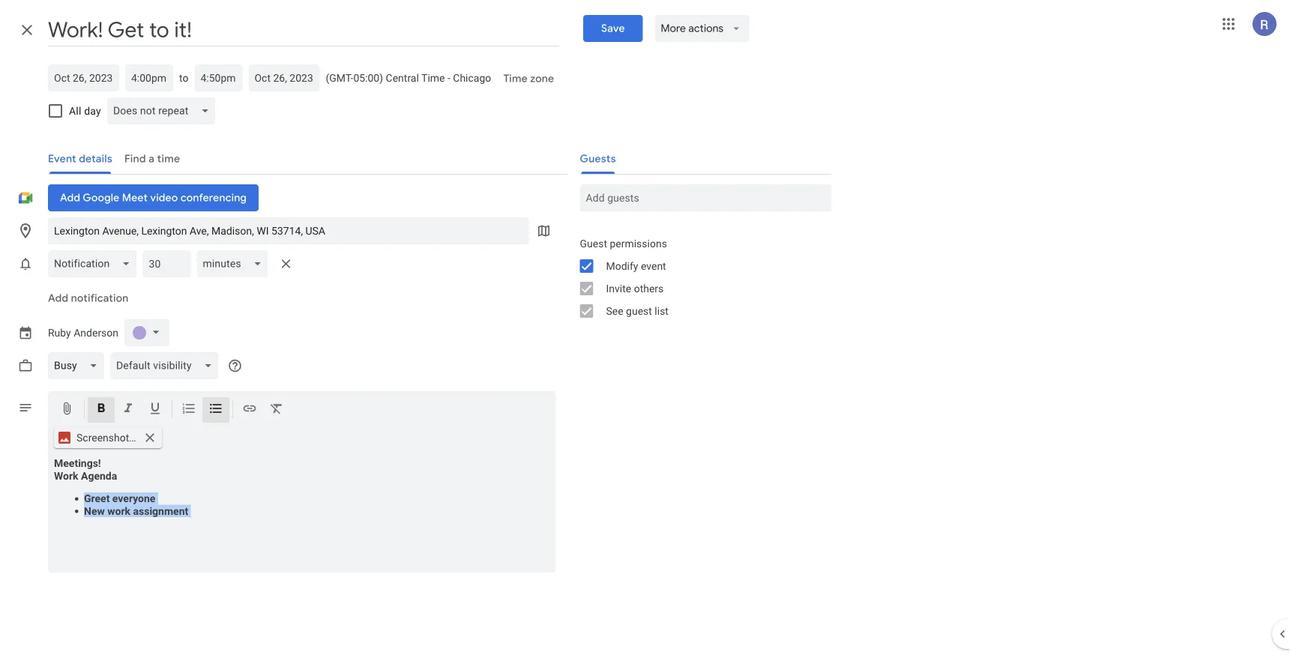 Task type: describe. For each thing, give the bounding box(es) containing it.
central
[[386, 72, 419, 84]]

add notification button
[[42, 281, 135, 317]]

Start date text field
[[54, 69, 113, 87]]

more
[[661, 22, 686, 35]]

permissions
[[610, 237, 667, 250]]

ruby
[[48, 327, 71, 339]]

agenda
[[81, 470, 117, 482]]

italic image
[[121, 401, 136, 419]]

actions
[[689, 22, 724, 35]]

guest permissions
[[580, 237, 667, 250]]

bold image
[[94, 401, 109, 419]]

guest
[[580, 237, 608, 250]]

guest
[[626, 305, 652, 317]]

End date text field
[[255, 69, 314, 87]]

End time text field
[[201, 69, 237, 87]]

meetings! work agenda
[[54, 458, 117, 482]]

greet
[[84, 493, 110, 505]]

-
[[448, 72, 451, 84]]

invite others
[[606, 282, 664, 295]]

zone
[[530, 72, 554, 86]]

work
[[107, 505, 131, 518]]

all day
[[69, 105, 101, 117]]

numbered list image
[[182, 401, 197, 419]]

05:00)
[[354, 72, 383, 84]]

invite
[[606, 282, 632, 295]]

insert link image
[[242, 401, 257, 419]]

bulleted list image
[[209, 401, 224, 419]]

modify event
[[606, 260, 667, 272]]

30 minutes before element
[[48, 248, 298, 281]]

see
[[606, 305, 624, 317]]

new
[[84, 505, 105, 518]]

(gmt-05:00) central time - chicago
[[326, 72, 492, 84]]

time inside button
[[504, 72, 528, 86]]

to
[[179, 72, 189, 84]]

all
[[69, 105, 81, 117]]

ruby anderson
[[48, 327, 119, 339]]

underline image
[[148, 401, 163, 419]]

Guests text field
[[586, 185, 826, 212]]



Task type: vqa. For each thing, say whether or not it's contained in the screenshot.
Ruby Anderson
yes



Task type: locate. For each thing, give the bounding box(es) containing it.
anderson
[[74, 327, 119, 339]]

chicago
[[453, 72, 492, 84]]

time zone button
[[498, 65, 560, 92]]

see guest list
[[606, 305, 669, 317]]

everyone
[[112, 493, 156, 505]]

Start time text field
[[131, 69, 167, 87]]

0 horizontal spatial time
[[422, 72, 445, 84]]

save
[[602, 22, 625, 35]]

time left -
[[422, 72, 445, 84]]

(gmt-
[[326, 72, 354, 84]]

group
[[568, 233, 832, 323]]

time
[[422, 72, 445, 84], [504, 72, 528, 86]]

day
[[84, 105, 101, 117]]

meetings!
[[54, 458, 101, 470]]

remove formatting image
[[269, 401, 284, 419]]

Location text field
[[54, 218, 523, 245]]

group containing guest permissions
[[568, 233, 832, 323]]

others
[[634, 282, 664, 295]]

formatting options toolbar
[[48, 392, 556, 428]]

more actions arrow_drop_down
[[661, 22, 744, 35]]

modify
[[606, 260, 639, 272]]

greet everyone new work assignment
[[84, 493, 191, 518]]

event
[[641, 260, 667, 272]]

assignment
[[133, 505, 188, 518]]

Title text field
[[48, 14, 560, 47]]

work
[[54, 470, 78, 482]]

add
[[48, 292, 68, 305]]

time left zone
[[504, 72, 528, 86]]

add notification
[[48, 292, 129, 305]]

None field
[[107, 98, 221, 125], [48, 251, 143, 278], [197, 251, 274, 278], [48, 353, 110, 380], [110, 353, 225, 380], [107, 98, 221, 125], [48, 251, 143, 278], [197, 251, 274, 278], [48, 353, 110, 380], [110, 353, 225, 380]]

save button
[[584, 15, 643, 42]]

Description text field
[[48, 458, 556, 570]]

time zone
[[504, 72, 554, 86]]

Minutes in advance for notification number field
[[149, 251, 185, 278]]

notification
[[71, 292, 129, 305]]

list
[[655, 305, 669, 317]]

1 horizontal spatial time
[[504, 72, 528, 86]]

arrow_drop_down
[[730, 22, 744, 35]]



